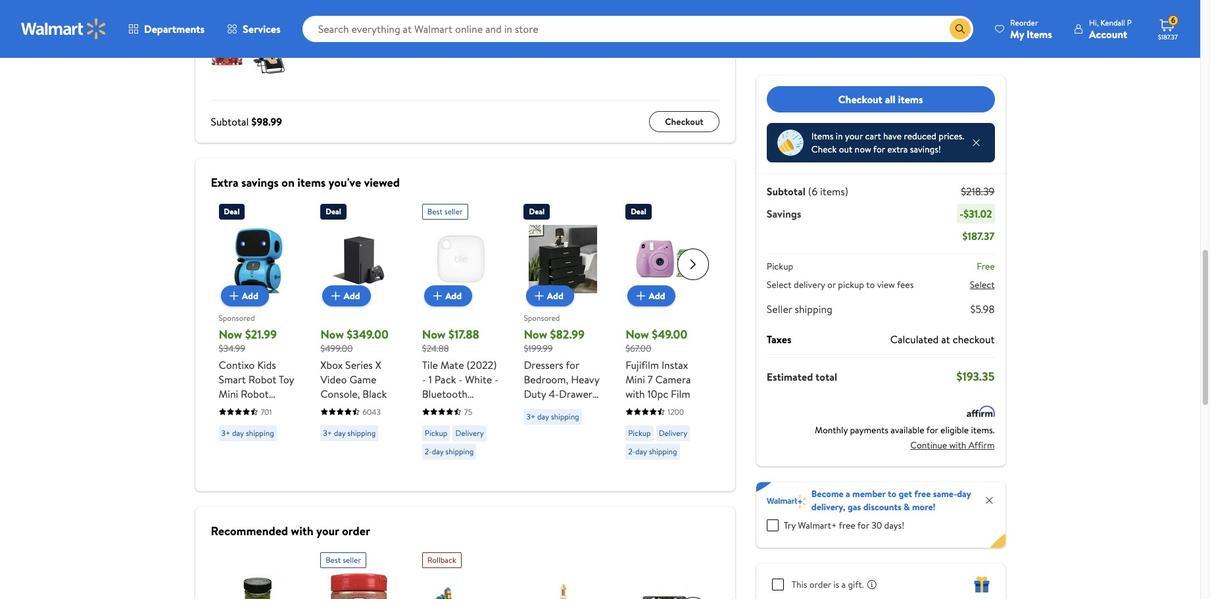 Task type: vqa. For each thing, say whether or not it's contained in the screenshot.
COPIC SKETCH MARKER SET, 72-COLORS, D
no



Task type: describe. For each thing, give the bounding box(es) containing it.
$67.00
[[626, 342, 652, 355]]

3+ day shipping for $499.00
[[323, 427, 376, 439]]

6
[[1172, 15, 1176, 26]]

subtotal for subtotal (6 items)
[[767, 184, 806, 199]]

search icon image
[[956, 24, 966, 34]]

3+ day shipping for $21.99
[[221, 427, 274, 439]]

bedroom,
[[524, 372, 569, 387]]

$17.88
[[449, 326, 480, 343]]

best choice products oversized padded zero gravity chair, folding outdoor patio recliner w/ side tray - tan with addon services image
[[253, 42, 285, 74]]

speech
[[252, 459, 285, 473]]

learn more about gifting image
[[867, 580, 878, 590]]

room,
[[561, 459, 591, 473]]

services button
[[216, 13, 292, 45]]

select button
[[970, 278, 995, 292]]

white
[[465, 372, 492, 387]]

a inside become a member to get free same-day delivery, gas discounts & more!
[[846, 488, 851, 501]]

now $49.00 $67.00 fujifilm instax mini 7  camera with 10pc film
[[626, 326, 691, 401]]

recommended
[[211, 523, 288, 539]]

add to cart image for now $82.99
[[532, 288, 547, 304]]

checkout all items
[[839, 92, 924, 106]]

monthly
[[815, 424, 848, 437]]

$499.00
[[321, 342, 353, 355]]

seller shipping
[[767, 302, 833, 317]]

checkout for checkout all items
[[839, 92, 883, 106]]

glade 1 wick scented candle, autumn spiced apple, fragrance infused with essential oils, 3.4 oz with addon services image
[[211, 42, 243, 74]]

nursery,
[[524, 560, 563, 575]]

$31.02
[[964, 207, 993, 221]]

black inside sponsored now $82.99 $199.99 dressers for bedroom, heavy duty 4-drawer wood chest of drawers, modern storage bedroom chest for kids room, black vertical storage cabinet for bathroom, closet, entryway, hallway, nursery, l2027
[[524, 473, 548, 488]]

2-day shipping for $49.00
[[629, 446, 678, 457]]

best for now $17.88 group
[[428, 206, 443, 217]]

next slide for horizontalscrollerrecommendations list image
[[678, 249, 709, 280]]

for up entryway,
[[524, 502, 538, 517]]

walmart+
[[798, 519, 837, 532]]

same-
[[934, 488, 958, 501]]

Search search field
[[302, 16, 974, 42]]

7
[[648, 372, 653, 387]]

add for now $17.88
[[446, 290, 462, 303]]

$218.39
[[962, 184, 995, 199]]

recognition
[[219, 473, 274, 488]]

items.
[[972, 424, 995, 437]]

try
[[784, 519, 796, 532]]

best for best seller group
[[326, 554, 341, 566]]

my
[[1011, 27, 1025, 41]]

game
[[350, 372, 377, 387]]

3+ inside now $82.99 group
[[527, 411, 536, 422]]

fees
[[898, 278, 914, 292]]

select for select button
[[970, 278, 995, 292]]

add button for now $49.00
[[628, 286, 676, 307]]

now $49.00 group
[[626, 199, 704, 465]]

video
[[321, 372, 347, 387]]

view
[[878, 278, 896, 292]]

estimated total
[[767, 370, 838, 384]]

2 vertical spatial with
[[291, 523, 314, 539]]

tile
[[422, 358, 438, 372]]

keys
[[460, 401, 481, 416]]

savings
[[241, 174, 279, 191]]

calculated
[[891, 332, 939, 347]]

continue
[[911, 439, 948, 452]]

now $349.00 $499.00 xbox series x video game console, black
[[321, 326, 389, 401]]

0 vertical spatial storage
[[563, 430, 598, 445]]

Try Walmart+ free for 30 days! checkbox
[[767, 520, 779, 532]]

savings!
[[911, 143, 942, 156]]

day inside now $17.88 group
[[432, 446, 444, 457]]

day inside now $82.99 group
[[538, 411, 549, 422]]

extra savings on items you've viewed
[[211, 174, 400, 191]]

for down modern
[[524, 459, 538, 473]]

now
[[855, 143, 872, 156]]

with inside now $49.00 $67.00 fujifilm instax mini 7  camera with 10pc film
[[626, 387, 645, 401]]

subtotal (6 items)
[[767, 184, 849, 199]]

dressers
[[524, 358, 564, 372]]

rollback
[[428, 554, 457, 566]]

mini inside 'sponsored now $21.99 $34.99 contixo kids smart robot toy mini robot talking singing dancing interactive voice control touch sensor speech recognition infant toddler children robotics - r1 blue'
[[219, 387, 238, 401]]

0 vertical spatial order
[[342, 523, 370, 539]]

gas
[[848, 501, 862, 514]]

entryway,
[[524, 531, 569, 546]]

items inside reorder my items
[[1027, 27, 1053, 41]]

close walmart plus section image
[[985, 496, 995, 506]]

deal for $49.00
[[631, 206, 647, 217]]

discounts
[[864, 501, 902, 514]]

1 vertical spatial storage
[[524, 488, 560, 502]]

now inside sponsored now $82.99 $199.99 dressers for bedroom, heavy duty 4-drawer wood chest of drawers, modern storage bedroom chest for kids room, black vertical storage cabinet for bathroom, closet, entryway, hallway, nursery, l2027
[[524, 326, 548, 343]]

shipping down delivery
[[795, 302, 833, 317]]

check
[[812, 143, 837, 156]]

deal inside now $82.99 group
[[529, 206, 545, 217]]

sensor
[[219, 459, 250, 473]]

calculated at checkout
[[891, 332, 995, 347]]

with inside monthly payments available for eligible items. continue with affirm
[[950, 439, 967, 452]]

0 vertical spatial chest
[[553, 401, 580, 416]]

talking
[[219, 401, 250, 416]]

xbox
[[321, 358, 343, 372]]

interactive
[[219, 430, 268, 445]]

now $17.88 group
[[422, 199, 500, 465]]

children
[[219, 502, 258, 517]]

$199.99
[[524, 342, 553, 355]]

this order is a gift.
[[792, 578, 865, 592]]

items)
[[821, 184, 849, 199]]

best seller group
[[321, 547, 399, 600]]

closet,
[[524, 517, 556, 531]]

add to cart image for now $17.88
[[430, 288, 446, 304]]

seller
[[767, 302, 793, 317]]

$193.35
[[957, 369, 995, 385]]

select delivery or pickup to view fees
[[767, 278, 914, 292]]

now $21.99 group
[[219, 199, 297, 546]]

shipping inside now $21.99 group
[[246, 427, 274, 439]]

6 $187.37
[[1159, 15, 1179, 41]]

1200
[[668, 406, 684, 418]]

-$31.02
[[960, 207, 993, 221]]

member
[[853, 488, 886, 501]]

reduced
[[904, 130, 937, 143]]

bedroom
[[524, 445, 566, 459]]

- left 1 in the left bottom of the page
[[422, 372, 426, 387]]

affirm
[[969, 439, 995, 452]]

sponsored for $82.99
[[524, 312, 560, 323]]

eligible
[[941, 424, 969, 437]]

fujifilm
[[626, 358, 659, 372]]

Walmart Site-Wide search field
[[302, 16, 974, 42]]

mini inside now $49.00 $67.00 fujifilm instax mini 7  camera with 10pc film
[[626, 372, 645, 387]]

you've
[[329, 174, 361, 191]]

modern
[[524, 430, 560, 445]]

r1
[[268, 517, 278, 531]]

extra
[[211, 174, 239, 191]]

account
[[1090, 27, 1128, 41]]

all
[[886, 92, 896, 106]]

become a member to get free same-day delivery, gas discounts & more!
[[812, 488, 972, 514]]

0 horizontal spatial to
[[867, 278, 875, 292]]

robot up 701
[[241, 387, 269, 401]]

1 vertical spatial $187.37
[[963, 229, 995, 243]]

voice
[[270, 430, 296, 445]]



Task type: locate. For each thing, give the bounding box(es) containing it.
deal inside now $349.00 group
[[326, 206, 341, 217]]

3+ day shipping up control
[[221, 427, 274, 439]]

hi,
[[1090, 17, 1099, 28]]

1 horizontal spatial best
[[428, 206, 443, 217]]

$49.00
[[652, 326, 688, 343]]

in
[[836, 130, 843, 143]]

your
[[846, 130, 863, 143], [317, 523, 339, 539]]

4 deal from the left
[[631, 206, 647, 217]]

at
[[942, 332, 951, 347]]

checkout all items button
[[767, 86, 995, 113]]

add button for now $349.00
[[323, 286, 371, 307]]

1 2-day shipping from the left
[[425, 446, 474, 457]]

infant
[[219, 488, 246, 502]]

have
[[884, 130, 902, 143]]

add inside now $349.00 group
[[344, 290, 360, 303]]

subtotal for subtotal $98.99
[[211, 115, 249, 129]]

1 horizontal spatial mini
[[626, 372, 645, 387]]

4 add button from the left
[[526, 286, 574, 307]]

mini left 7
[[626, 372, 645, 387]]

to left get
[[888, 488, 897, 501]]

add up the $349.00 on the left
[[344, 290, 360, 303]]

add for now $82.99
[[547, 290, 564, 303]]

add button inside now $21.99 group
[[221, 286, 269, 307]]

2- inside now $49.00 group
[[629, 446, 636, 457]]

deal inside now $21.99 group
[[224, 206, 240, 217]]

now for now $349.00
[[321, 326, 344, 343]]

is
[[834, 578, 840, 592]]

now up xbox
[[321, 326, 344, 343]]

3+ inside now $349.00 group
[[323, 427, 332, 439]]

now for now $17.88
[[422, 326, 446, 343]]

- left "r1"
[[261, 517, 265, 531]]

1 vertical spatial best
[[326, 554, 341, 566]]

kids inside 'sponsored now $21.99 $34.99 contixo kids smart robot toy mini robot talking singing dancing interactive voice control touch sensor speech recognition infant toddler children robotics - r1 blue'
[[257, 358, 276, 372]]

1 vertical spatial best seller
[[326, 554, 361, 566]]

0 horizontal spatial checkout
[[665, 115, 704, 128]]

$34.99
[[219, 342, 246, 355]]

5 add button from the left
[[628, 286, 676, 307]]

pickup inside now $49.00 group
[[629, 427, 651, 439]]

2 sponsored from the left
[[524, 312, 560, 323]]

walmart image
[[21, 18, 107, 39]]

now inside 'sponsored now $21.99 $34.99 contixo kids smart robot toy mini robot talking singing dancing interactive voice control touch sensor speech recognition infant toddler children robotics - r1 blue'
[[219, 326, 242, 343]]

0 horizontal spatial 3+ day shipping
[[221, 427, 274, 439]]

2-day shipping inside now $17.88 group
[[425, 446, 474, 457]]

next slide for horizontalscrollerrecommendations list image
[[678, 597, 709, 600]]

1 sponsored from the left
[[219, 312, 255, 323]]

2 add from the left
[[344, 290, 360, 303]]

1 horizontal spatial black
[[524, 473, 548, 488]]

checkout inside checkout all items button
[[839, 92, 883, 106]]

&
[[904, 501, 910, 514]]

add up $17.88
[[446, 290, 462, 303]]

1 horizontal spatial pickup
[[629, 427, 651, 439]]

recommended with your order
[[211, 523, 370, 539]]

4 now from the left
[[524, 326, 548, 343]]

checkout
[[953, 332, 995, 347]]

4-
[[549, 387, 559, 401]]

pickup down 10pc at the bottom right of page
[[629, 427, 651, 439]]

sponsored inside sponsored now $82.99 $199.99 dressers for bedroom, heavy duty 4-drawer wood chest of drawers, modern storage bedroom chest for kids room, black vertical storage cabinet for bathroom, closet, entryway, hallway, nursery, l2027
[[524, 312, 560, 323]]

2 horizontal spatial 3+ day shipping
[[527, 411, 580, 422]]

delivery
[[456, 427, 484, 439], [659, 427, 688, 439]]

now inside now $349.00 $499.00 xbox series x video game console, black
[[321, 326, 344, 343]]

1 vertical spatial to
[[888, 488, 897, 501]]

best seller inside now $17.88 group
[[428, 206, 463, 217]]

deal for now
[[224, 206, 240, 217]]

shipping down 6043
[[348, 427, 376, 439]]

free down gas
[[839, 519, 856, 532]]

x
[[376, 358, 382, 372]]

select up seller
[[767, 278, 792, 292]]

mini down contixo
[[219, 387, 238, 401]]

add button up $21.99
[[221, 286, 269, 307]]

shipping inside now $49.00 group
[[649, 446, 678, 457]]

0 horizontal spatial with
[[291, 523, 314, 539]]

for right dressers
[[566, 358, 580, 372]]

5 add from the left
[[649, 290, 666, 303]]

3+ day shipping down 4-
[[527, 411, 580, 422]]

cabinet
[[562, 488, 598, 502]]

storage
[[563, 430, 598, 445], [524, 488, 560, 502]]

add inside now $49.00 group
[[649, 290, 666, 303]]

1
[[429, 372, 432, 387]]

1 horizontal spatial 3+
[[323, 427, 332, 439]]

now for now $49.00
[[626, 326, 649, 343]]

now inside now $49.00 $67.00 fujifilm instax mini 7  camera with 10pc film
[[626, 326, 649, 343]]

1 horizontal spatial sponsored
[[524, 312, 560, 323]]

add to cart image up $24.88
[[430, 288, 446, 304]]

3 now from the left
[[422, 326, 446, 343]]

$21.99
[[245, 326, 277, 343]]

items right on
[[298, 174, 326, 191]]

cart
[[866, 130, 882, 143]]

2 select from the left
[[970, 278, 995, 292]]

2- inside now $17.88 group
[[425, 446, 432, 457]]

select down free
[[970, 278, 995, 292]]

pickup
[[839, 278, 865, 292]]

delivery for $49.00
[[659, 427, 688, 439]]

1 horizontal spatial seller
[[445, 206, 463, 217]]

2 horizontal spatial pickup
[[767, 260, 794, 273]]

pickup inside now $17.88 group
[[425, 427, 448, 439]]

black up 6043
[[363, 387, 387, 401]]

add button up $49.00
[[628, 286, 676, 307]]

2-day shipping down 1200
[[629, 446, 678, 457]]

extra
[[888, 143, 908, 156]]

2-day shipping for $17.88
[[425, 446, 474, 457]]

1 vertical spatial subtotal
[[767, 184, 806, 199]]

0 vertical spatial kids
[[257, 358, 276, 372]]

1 horizontal spatial delivery
[[659, 427, 688, 439]]

3+ up control
[[221, 427, 230, 439]]

3+ day shipping inside now $82.99 group
[[527, 411, 580, 422]]

0 vertical spatial best
[[428, 206, 443, 217]]

add to cart image inside now $49.00 group
[[633, 288, 649, 304]]

or
[[828, 278, 836, 292]]

free inside become a member to get free same-day delivery, gas discounts & more!
[[915, 488, 931, 501]]

0 horizontal spatial items
[[220, 7, 248, 23]]

- right "pack"
[[459, 372, 463, 387]]

day inside now $349.00 group
[[334, 427, 346, 439]]

delivery inside now $49.00 group
[[659, 427, 688, 439]]

0 horizontal spatial best seller
[[326, 554, 361, 566]]

1 vertical spatial your
[[317, 523, 339, 539]]

1 horizontal spatial your
[[846, 130, 863, 143]]

items in your cart have reduced prices. check out now for extra savings!
[[812, 130, 965, 156]]

now up fujifilm
[[626, 326, 649, 343]]

add button inside now $82.99 group
[[526, 286, 574, 307]]

days!
[[885, 519, 905, 532]]

1 horizontal spatial 3+ day shipping
[[323, 427, 376, 439]]

0 horizontal spatial items
[[812, 130, 834, 143]]

banner
[[757, 482, 1006, 548]]

now left $21.99
[[219, 326, 242, 343]]

taxes
[[767, 332, 792, 347]]

2- for now $49.00
[[629, 446, 636, 457]]

checkout button
[[649, 111, 720, 132]]

seller inside group
[[343, 554, 361, 566]]

seller for now $17.88 group
[[445, 206, 463, 217]]

your up best seller group
[[317, 523, 339, 539]]

30
[[872, 519, 883, 532]]

1 vertical spatial seller
[[343, 554, 361, 566]]

(2022)
[[467, 358, 497, 372]]

prices.
[[939, 130, 965, 143]]

storage up closet,
[[524, 488, 560, 502]]

3+ inside now $21.99 group
[[221, 427, 230, 439]]

1 vertical spatial checkout
[[665, 115, 704, 128]]

1 select from the left
[[767, 278, 792, 292]]

0 vertical spatial checkout
[[839, 92, 883, 106]]

3+ day shipping inside now $349.00 group
[[323, 427, 376, 439]]

add button inside now $49.00 group
[[628, 286, 676, 307]]

1 horizontal spatial items
[[298, 174, 326, 191]]

0 horizontal spatial subtotal
[[211, 115, 249, 129]]

2-day shipping inside now $49.00 group
[[629, 446, 678, 457]]

add inside now $17.88 group
[[446, 290, 462, 303]]

$187.37 down 6
[[1159, 32, 1179, 41]]

sponsored now $82.99 $199.99 dressers for bedroom, heavy duty 4-drawer wood chest of drawers, modern storage bedroom chest for kids room, black vertical storage cabinet for bathroom, closet, entryway, hallway, nursery, l2027
[[524, 312, 600, 575]]

3+ day shipping
[[527, 411, 580, 422], [221, 427, 274, 439], [323, 427, 376, 439]]

wood
[[524, 401, 551, 416]]

add to cart image up $199.99
[[532, 288, 547, 304]]

bluetooth
[[422, 387, 468, 401]]

sponsored for $21.99
[[219, 312, 255, 323]]

2-day shipping down locator
[[425, 446, 474, 457]]

items inside button
[[899, 92, 924, 106]]

3 deal from the left
[[529, 206, 545, 217]]

black inside now $349.00 $499.00 xbox series x video game console, black
[[363, 387, 387, 401]]

best inside now $17.88 group
[[428, 206, 443, 217]]

add to cart image for now $49.00
[[633, 288, 649, 304]]

add
[[242, 290, 259, 303], [344, 290, 360, 303], [446, 290, 462, 303], [547, 290, 564, 303], [649, 290, 666, 303]]

0 horizontal spatial free
[[839, 519, 856, 532]]

2
[[211, 7, 217, 23]]

item
[[473, 416, 494, 430]]

your inside items in your cart have reduced prices. check out now for extra savings!
[[846, 130, 863, 143]]

sponsored up $82.99
[[524, 312, 560, 323]]

add up $21.99
[[242, 290, 259, 303]]

order up best seller group
[[342, 523, 370, 539]]

pickup up seller
[[767, 260, 794, 273]]

shipping inside now $17.88 group
[[446, 446, 474, 457]]

0 horizontal spatial black
[[363, 387, 387, 401]]

add button up the $349.00 on the left
[[323, 286, 371, 307]]

0 vertical spatial seller
[[445, 206, 463, 217]]

now left $17.88
[[422, 326, 446, 343]]

add button inside now $349.00 group
[[323, 286, 371, 307]]

4 add from the left
[[547, 290, 564, 303]]

for left 30
[[858, 519, 870, 532]]

black
[[363, 387, 387, 401], [524, 473, 548, 488]]

robot left toy
[[249, 372, 277, 387]]

1 horizontal spatial kids
[[540, 459, 559, 473]]

out
[[840, 143, 853, 156]]

with down eligible
[[950, 439, 967, 452]]

delivery for $17.88
[[456, 427, 484, 439]]

with
[[626, 387, 645, 401], [950, 439, 967, 452], [291, 523, 314, 539]]

0 vertical spatial subtotal
[[211, 115, 249, 129]]

0 vertical spatial free
[[915, 488, 931, 501]]

rollback group
[[422, 547, 500, 600]]

deal for $349.00
[[326, 206, 341, 217]]

now inside now $17.88 $24.88 tile mate (2022) - 1 pack - white - bluetooth tracker, keys finder and item locator
[[422, 326, 446, 343]]

contixo
[[219, 358, 255, 372]]

to inside become a member to get free same-day delivery, gas discounts & more!
[[888, 488, 897, 501]]

0 horizontal spatial kids
[[257, 358, 276, 372]]

a right become
[[846, 488, 851, 501]]

2 2-day shipping from the left
[[629, 446, 678, 457]]

$187.37 down $31.02
[[963, 229, 995, 243]]

0 horizontal spatial select
[[767, 278, 792, 292]]

chest
[[553, 401, 580, 416], [569, 445, 596, 459]]

for inside monthly payments available for eligible items. continue with affirm
[[927, 424, 939, 437]]

series
[[346, 358, 373, 372]]

day inside now $21.99 group
[[232, 427, 244, 439]]

0 vertical spatial items
[[1027, 27, 1053, 41]]

black down 'bedroom'
[[524, 473, 548, 488]]

best inside group
[[326, 554, 341, 566]]

pickup for now $17.88
[[425, 427, 448, 439]]

this
[[792, 578, 808, 592]]

add to cart image up '$67.00'
[[633, 288, 649, 304]]

add button inside now $17.88 group
[[425, 286, 473, 307]]

6043
[[363, 406, 381, 418]]

p
[[1128, 17, 1133, 28]]

add button up $17.88
[[425, 286, 473, 307]]

3+ down 'duty'
[[527, 411, 536, 422]]

gifting image
[[974, 577, 990, 593]]

reorder my items
[[1011, 17, 1053, 41]]

your for order
[[317, 523, 339, 539]]

1 vertical spatial black
[[524, 473, 548, 488]]

add inside now $82.99 group
[[547, 290, 564, 303]]

items right the my
[[1027, 27, 1053, 41]]

1 add from the left
[[242, 290, 259, 303]]

0 horizontal spatial 2-day shipping
[[425, 446, 474, 457]]

items right all
[[899, 92, 924, 106]]

0 horizontal spatial sponsored
[[219, 312, 255, 323]]

sponsored inside 'sponsored now $21.99 $34.99 contixo kids smart robot toy mini robot talking singing dancing interactive voice control touch sensor speech recognition infant toddler children robotics - r1 blue'
[[219, 312, 255, 323]]

for right now
[[874, 143, 886, 156]]

for up continue
[[927, 424, 939, 437]]

add to cart image for now $349.00
[[328, 288, 344, 304]]

2 delivery from the left
[[659, 427, 688, 439]]

0 horizontal spatial $187.37
[[963, 229, 995, 243]]

1 horizontal spatial select
[[970, 278, 995, 292]]

add button up $82.99
[[526, 286, 574, 307]]

shipping up touch
[[246, 427, 274, 439]]

3+ day shipping inside now $21.99 group
[[221, 427, 274, 439]]

kids left toy
[[257, 358, 276, 372]]

touch
[[256, 445, 283, 459]]

1 horizontal spatial $187.37
[[1159, 32, 1179, 41]]

1 horizontal spatial 2-day shipping
[[629, 446, 678, 457]]

2 vertical spatial items
[[298, 174, 326, 191]]

0 horizontal spatial order
[[342, 523, 370, 539]]

$24.88
[[422, 342, 449, 355]]

viewed
[[364, 174, 400, 191]]

checkout inside checkout button
[[665, 115, 704, 128]]

5 now from the left
[[626, 326, 649, 343]]

2 2- from the left
[[629, 446, 636, 457]]

0 horizontal spatial pickup
[[425, 427, 448, 439]]

of
[[583, 401, 592, 416]]

drawer
[[559, 387, 593, 401]]

shipping down locator
[[446, 446, 474, 457]]

1 horizontal spatial best seller
[[428, 206, 463, 217]]

shipping left of
[[551, 411, 580, 422]]

close nudge image
[[972, 138, 982, 148]]

locator
[[422, 430, 457, 445]]

best seller for best seller group
[[326, 554, 361, 566]]

add for now $49.00
[[649, 290, 666, 303]]

deal inside now $49.00 group
[[631, 206, 647, 217]]

walmart plus image
[[767, 495, 807, 509]]

add to cart image up $499.00
[[328, 288, 344, 304]]

0 horizontal spatial storage
[[524, 488, 560, 502]]

1 vertical spatial free
[[839, 519, 856, 532]]

3+ for $21.99
[[221, 427, 230, 439]]

1 horizontal spatial subtotal
[[767, 184, 806, 199]]

1 horizontal spatial storage
[[563, 430, 598, 445]]

now $349.00 group
[[321, 199, 399, 447]]

2 horizontal spatial with
[[950, 439, 967, 452]]

4 add to cart image from the left
[[633, 288, 649, 304]]

3 add to cart image from the left
[[532, 288, 547, 304]]

day inside become a member to get free same-day delivery, gas discounts & more!
[[958, 488, 972, 501]]

1 now from the left
[[219, 326, 242, 343]]

subtotal left $98.99 at top
[[211, 115, 249, 129]]

your right in
[[846, 130, 863, 143]]

add for now $349.00
[[344, 290, 360, 303]]

seller inside now $17.88 group
[[445, 206, 463, 217]]

add to cart image inside now $349.00 group
[[328, 288, 344, 304]]

- right white at the bottom of the page
[[495, 372, 499, 387]]

checkout for checkout
[[665, 115, 704, 128]]

film
[[671, 387, 691, 401]]

pickup down tracker,
[[425, 427, 448, 439]]

0 vertical spatial with
[[626, 387, 645, 401]]

free right get
[[915, 488, 931, 501]]

items
[[220, 7, 248, 23], [899, 92, 924, 106], [298, 174, 326, 191]]

delivery down 75
[[456, 427, 484, 439]]

best seller for now $17.88 group
[[428, 206, 463, 217]]

1 vertical spatial with
[[950, 439, 967, 452]]

services
[[243, 22, 281, 36]]

add button for now $17.88
[[425, 286, 473, 307]]

l2027
[[566, 560, 594, 575]]

add up $82.99
[[547, 290, 564, 303]]

day inside now $49.00 group
[[636, 446, 647, 457]]

0 vertical spatial your
[[846, 130, 863, 143]]

1 vertical spatial a
[[842, 578, 846, 592]]

1 horizontal spatial free
[[915, 488, 931, 501]]

hi, kendall p account
[[1090, 17, 1133, 41]]

2 horizontal spatial 3+
[[527, 411, 536, 422]]

1 delivery from the left
[[456, 427, 484, 439]]

0 vertical spatial to
[[867, 278, 875, 292]]

2- for now $17.88
[[425, 446, 432, 457]]

kids inside sponsored now $82.99 $199.99 dressers for bedroom, heavy duty 4-drawer wood chest of drawers, modern storage bedroom chest for kids room, black vertical storage cabinet for bathroom, closet, entryway, hallway, nursery, l2027
[[540, 459, 559, 473]]

reduced price image
[[778, 130, 804, 156]]

2 add to cart image from the left
[[430, 288, 446, 304]]

- inside 'sponsored now $21.99 $34.99 contixo kids smart robot toy mini robot talking singing dancing interactive voice control touch sensor speech recognition infant toddler children robotics - r1 blue'
[[261, 517, 265, 531]]

75
[[464, 406, 473, 418]]

best seller inside group
[[326, 554, 361, 566]]

order left is
[[810, 578, 832, 592]]

2 deal from the left
[[326, 206, 341, 217]]

1 vertical spatial items
[[812, 130, 834, 143]]

items left in
[[812, 130, 834, 143]]

now $82.99 group
[[524, 199, 602, 575]]

add inside now $21.99 group
[[242, 290, 259, 303]]

storage up room, in the left of the page
[[563, 430, 598, 445]]

2 now from the left
[[321, 326, 344, 343]]

0 vertical spatial a
[[846, 488, 851, 501]]

2 horizontal spatial items
[[899, 92, 924, 106]]

1 vertical spatial items
[[899, 92, 924, 106]]

sponsored down add to cart icon
[[219, 312, 255, 323]]

- down $218.39
[[960, 207, 964, 221]]

now up dressers
[[524, 326, 548, 343]]

0 horizontal spatial mini
[[219, 387, 238, 401]]

0 vertical spatial $187.37
[[1159, 32, 1179, 41]]

1 vertical spatial chest
[[569, 445, 596, 459]]

kids
[[257, 358, 276, 372], [540, 459, 559, 473]]

0 horizontal spatial 2-
[[425, 446, 432, 457]]

with left 7
[[626, 387, 645, 401]]

0 horizontal spatial 3+
[[221, 427, 230, 439]]

(6
[[809, 184, 818, 199]]

1 horizontal spatial with
[[626, 387, 645, 401]]

monthly payments available for eligible items. continue with affirm
[[815, 424, 995, 452]]

3 add from the left
[[446, 290, 462, 303]]

shipping inside now $349.00 group
[[348, 427, 376, 439]]

0 vertical spatial black
[[363, 387, 387, 401]]

This order is a gift. checkbox
[[772, 579, 784, 591]]

seller for best seller group
[[343, 554, 361, 566]]

pickup for now $49.00
[[629, 427, 651, 439]]

1 vertical spatial order
[[810, 578, 832, 592]]

3+ day shipping down 6043
[[323, 427, 376, 439]]

items right 2
[[220, 7, 248, 23]]

1 vertical spatial kids
[[540, 459, 559, 473]]

3 add button from the left
[[425, 286, 473, 307]]

shipping down 1200
[[649, 446, 678, 457]]

1 horizontal spatial checkout
[[839, 92, 883, 106]]

with right "r1"
[[291, 523, 314, 539]]

on
[[282, 174, 295, 191]]

1 2- from the left
[[425, 446, 432, 457]]

0 vertical spatial best seller
[[428, 206, 463, 217]]

drawers,
[[524, 416, 564, 430]]

1 horizontal spatial to
[[888, 488, 897, 501]]

add to cart image inside now $82.99 group
[[532, 288, 547, 304]]

shipping inside now $82.99 group
[[551, 411, 580, 422]]

get
[[899, 488, 913, 501]]

affirm image
[[967, 406, 995, 417]]

subtotal up savings
[[767, 184, 806, 199]]

to left view
[[867, 278, 875, 292]]

add to cart image inside now $17.88 group
[[430, 288, 446, 304]]

items inside items in your cart have reduced prices. check out now for extra savings!
[[812, 130, 834, 143]]

select for select delivery or pickup to view fees
[[767, 278, 792, 292]]

2-
[[425, 446, 432, 457], [629, 446, 636, 457]]

and
[[454, 416, 470, 430]]

2 add button from the left
[[323, 286, 371, 307]]

3+ for $499.00
[[323, 427, 332, 439]]

robotics
[[219, 517, 259, 531]]

1 horizontal spatial order
[[810, 578, 832, 592]]

add up $49.00
[[649, 290, 666, 303]]

try walmart+ free for 30 days!
[[784, 519, 905, 532]]

add button for now $82.99
[[526, 286, 574, 307]]

banner containing become a member to get free same-day delivery, gas discounts & more!
[[757, 482, 1006, 548]]

a right is
[[842, 578, 846, 592]]

-
[[960, 207, 964, 221], [422, 372, 426, 387], [459, 372, 463, 387], [495, 372, 499, 387], [261, 517, 265, 531]]

deal
[[224, 206, 240, 217], [326, 206, 341, 217], [529, 206, 545, 217], [631, 206, 647, 217]]

delivery
[[794, 278, 826, 292]]

delivery inside now $17.88 group
[[456, 427, 484, 439]]

1 horizontal spatial items
[[1027, 27, 1053, 41]]

0 horizontal spatial your
[[317, 523, 339, 539]]

available
[[891, 424, 925, 437]]

camera
[[656, 372, 691, 387]]

instax
[[662, 358, 689, 372]]

0 horizontal spatial best
[[326, 554, 341, 566]]

chest left of
[[553, 401, 580, 416]]

for inside items in your cart have reduced prices. check out now for extra savings!
[[874, 143, 886, 156]]

add button for now $21.99
[[221, 286, 269, 307]]

add for now $21.99
[[242, 290, 259, 303]]

1 deal from the left
[[224, 206, 240, 217]]

0 vertical spatial items
[[220, 7, 248, 23]]

become
[[812, 488, 844, 501]]

mate
[[441, 358, 464, 372]]

1 add to cart image from the left
[[328, 288, 344, 304]]

your for cart
[[846, 130, 863, 143]]

0 horizontal spatial seller
[[343, 554, 361, 566]]

0 horizontal spatial delivery
[[456, 427, 484, 439]]

3+ down console,
[[323, 427, 332, 439]]

items
[[1027, 27, 1053, 41], [812, 130, 834, 143]]

kids left room, in the left of the page
[[540, 459, 559, 473]]

1 horizontal spatial 2-
[[629, 446, 636, 457]]

add to cart image
[[226, 288, 242, 304]]

1 add button from the left
[[221, 286, 269, 307]]

add to cart image
[[328, 288, 344, 304], [430, 288, 446, 304], [532, 288, 547, 304], [633, 288, 649, 304]]

chest up vertical
[[569, 445, 596, 459]]

order
[[342, 523, 370, 539], [810, 578, 832, 592]]

delivery down 1200
[[659, 427, 688, 439]]



